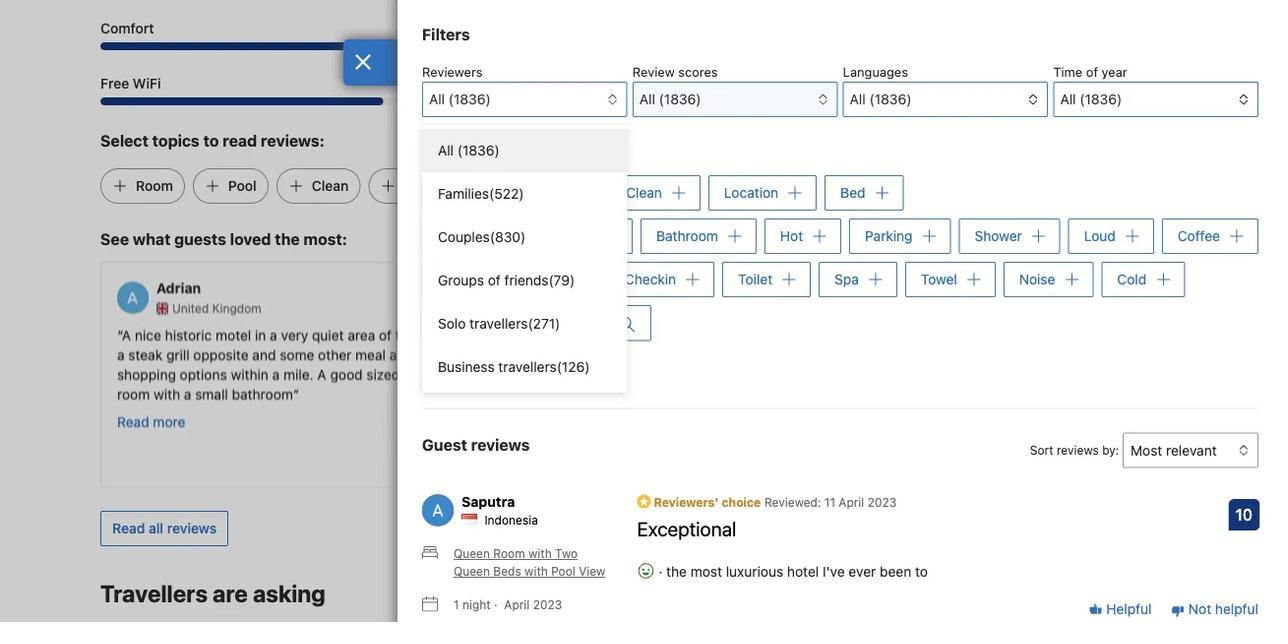 Task type: vqa. For each thing, say whether or not it's contained in the screenshot.
bottommost Read
yes



Task type: locate. For each thing, give the bounding box(es) containing it.
0 horizontal spatial reviews:
[[261, 131, 325, 150]]

0 horizontal spatial to
[[203, 131, 219, 150]]

of left friends
[[488, 272, 501, 288]]

(271)
[[528, 315, 560, 332]]

0 horizontal spatial view
[[532, 271, 563, 287]]

with right beds
[[525, 564, 548, 578]]

location up toilet
[[724, 185, 779, 201]]

see left helpful
[[1074, 587, 1099, 603]]

all left topic on the top
[[438, 142, 454, 158]]

0 horizontal spatial all (1836) button
[[422, 82, 627, 117]]

all down languages
[[850, 91, 866, 107]]

april down beds
[[504, 598, 530, 612]]

april right 11
[[839, 495, 865, 509]]

room up beds
[[493, 547, 525, 560]]

1 horizontal spatial to
[[507, 142, 519, 157]]

reviews left by:
[[1057, 443, 1099, 457]]

more for " great location,  just south of downtown area. very clean and comfortable.
[[519, 373, 552, 390]]

filter reviews region
[[422, 23, 1259, 393]]

a left nice
[[122, 326, 131, 342]]

1 horizontal spatial view
[[579, 564, 606, 578]]

see availability
[[1074, 587, 1171, 603]]

travellers
[[470, 315, 528, 332], [498, 359, 557, 375]]

select left topics
[[100, 131, 149, 150]]

0 horizontal spatial read more button
[[117, 411, 185, 431]]

select topics to read reviews:
[[100, 131, 325, 150]]

all for reviewers
[[429, 91, 445, 107]]

motel
[[216, 326, 251, 342]]

scores
[[678, 64, 718, 79]]

2 horizontal spatial to
[[915, 563, 928, 580]]

1 horizontal spatial "
[[660, 346, 666, 362]]

read more down clean
[[483, 373, 552, 390]]

3 all (1836) button from the left
[[843, 82, 1048, 117]]

1 horizontal spatial read more button
[[483, 372, 552, 392]]

breakfast
[[438, 228, 498, 244]]

0 vertical spatial more
[[519, 373, 552, 390]]

reviews for sort
[[1057, 443, 1099, 457]]

room up breakfast
[[438, 185, 475, 201]]

not helpful
[[1185, 601, 1259, 617]]

read more button
[[483, 372, 552, 392], [117, 411, 185, 431]]

room down topics
[[136, 177, 173, 194]]

(1836) down languages
[[870, 91, 912, 107]]

of inside " a nice historic motel in a very quiet area of town, a steak grill opposite and some other meal and shopping options within a mile. a good sized room with a small bathroom
[[379, 326, 392, 342]]

suite
[[438, 271, 470, 287]]

1 horizontal spatial read more
[[483, 373, 552, 390]]

all inside all (1836) 'link'
[[438, 142, 454, 158]]

" great location,  just south of downtown area. very clean and comfortable.
[[483, 326, 769, 362]]

1 vertical spatial queen
[[454, 564, 490, 578]]

all (1836) for review scores
[[640, 91, 701, 107]]

travellers are asking
[[100, 580, 326, 607]]

0 vertical spatial 2023
[[868, 495, 897, 509]]

0 vertical spatial view
[[532, 271, 563, 287]]

show
[[422, 358, 457, 374]]

mile.
[[284, 366, 314, 382]]

(1836)
[[449, 91, 491, 107], [659, 91, 701, 107], [870, 91, 912, 107], [1080, 91, 1122, 107], [458, 142, 500, 158]]

" inside " a nice historic motel in a very quiet area of town, a steak grill opposite and some other meal and shopping options within a mile. a good sized room with a small bathroom
[[117, 326, 122, 342]]

3 and from the left
[[553, 346, 577, 362]]

view up heat
[[532, 271, 563, 287]]

1 horizontal spatial pool
[[551, 564, 576, 578]]

a
[[463, 142, 470, 157], [270, 326, 277, 342], [117, 346, 125, 362], [272, 366, 280, 382], [184, 385, 191, 401]]

all (1836) inside button
[[1061, 91, 1122, 107]]

solo travellers (271)
[[438, 315, 560, 332]]

1 vertical spatial ·
[[494, 598, 498, 612]]

reviews: down the free wifi 8.2 "meter"
[[261, 131, 325, 150]]

1 horizontal spatial see
[[1074, 587, 1099, 603]]

"
[[117, 326, 122, 342], [483, 326, 489, 342]]

april
[[839, 495, 865, 509], [504, 598, 530, 612]]

sort
[[1030, 443, 1054, 457]]

read left all
[[112, 520, 145, 536]]

pool down two
[[551, 564, 576, 578]]

couples (830)
[[438, 229, 526, 245]]

0 horizontal spatial "
[[293, 385, 299, 401]]

2023
[[868, 495, 897, 509], [533, 598, 562, 612]]

0 horizontal spatial see
[[100, 230, 129, 248]]

" inside "" great location,  just south of downtown area. very clean and comfortable."
[[483, 326, 489, 342]]

see for see what guests loved the most:
[[100, 230, 129, 248]]

asking
[[253, 580, 326, 607]]

·
[[659, 563, 663, 580], [494, 598, 498, 612]]

0 horizontal spatial and
[[252, 346, 276, 362]]

clean
[[312, 177, 349, 194], [626, 185, 662, 201]]

all (1836) button down scores
[[633, 82, 838, 117]]

solo
[[438, 315, 466, 332]]

to left read
[[203, 131, 219, 150]]

0 horizontal spatial more
[[153, 413, 185, 429]]

scored 10 element
[[1229, 499, 1260, 530]]

0 horizontal spatial "
[[117, 326, 122, 342]]

bed up parking
[[841, 185, 866, 201]]

2 all (1836) button from the left
[[633, 82, 838, 117]]

0 vertical spatial with
[[154, 385, 180, 401]]

clean up bathroom
[[626, 185, 662, 201]]

travellers for (126)
[[498, 359, 557, 375]]

all (1836) button down languages
[[843, 82, 1048, 117]]

queen
[[454, 547, 490, 560], [454, 564, 490, 578]]

2 vertical spatial read
[[112, 520, 145, 536]]

2023 right 11
[[868, 495, 897, 509]]

all (1836) down time of year
[[1061, 91, 1122, 107]]

the left the most
[[666, 563, 687, 580]]

all (1836) button for reviewers
[[422, 82, 627, 117]]

reviews right guest
[[471, 435, 530, 454]]

free wifi 8.2 meter
[[100, 97, 446, 105]]

bed down all (1836) 'link'
[[515, 177, 540, 194]]

1 horizontal spatial reviews
[[471, 435, 530, 454]]

all down time
[[1061, 91, 1076, 107]]

groups
[[438, 272, 484, 288]]

and inside "" great location,  just south of downtown area. very clean and comfortable."
[[553, 346, 577, 362]]

value for money
[[469, 20, 574, 36]]

clean up most:
[[312, 177, 349, 194]]

1 horizontal spatial 2023
[[868, 495, 897, 509]]

of
[[1087, 64, 1099, 79], [488, 272, 501, 288], [379, 326, 392, 342], [652, 326, 665, 342]]

south
[[612, 326, 648, 342]]

(1836) down review scores
[[659, 91, 701, 107]]

pool
[[228, 177, 257, 194], [551, 564, 576, 578]]

2 horizontal spatial room
[[493, 547, 525, 560]]

some
[[280, 346, 314, 362]]

a left small
[[184, 385, 191, 401]]

0 vertical spatial queen
[[454, 547, 490, 560]]

0 horizontal spatial read more
[[117, 413, 185, 429]]

read down room
[[117, 413, 149, 429]]

location
[[404, 177, 460, 194], [724, 185, 779, 201]]

location up the 'couples'
[[404, 177, 460, 194]]

reviews: right search
[[566, 142, 615, 157]]

and down town,
[[390, 346, 413, 362]]

with left two
[[529, 547, 552, 560]]

read more button down clean
[[483, 372, 552, 392]]

1 horizontal spatial ·
[[659, 563, 663, 580]]

1 vertical spatial with
[[529, 547, 552, 560]]

read all reviews button
[[100, 511, 229, 546]]

1 vertical spatial read
[[117, 413, 149, 429]]

1 horizontal spatial april
[[839, 495, 865, 509]]

sized
[[366, 366, 400, 382]]

2 horizontal spatial all (1836) button
[[843, 82, 1048, 117]]

1 vertical spatial view
[[579, 564, 606, 578]]

1 queen from the top
[[454, 547, 490, 560]]

families (522)
[[438, 186, 524, 202]]

guest reviews
[[422, 435, 530, 454]]

0 horizontal spatial 2023
[[533, 598, 562, 612]]

to right been
[[915, 563, 928, 580]]

read for " a nice historic motel in a very quiet area of town, a steak grill opposite and some other meal and shopping options within a mile. a good sized room with a small bathroom
[[117, 413, 149, 429]]

read down very
[[483, 373, 515, 390]]

1 vertical spatial read more
[[117, 413, 185, 429]]

2 horizontal spatial reviews
[[1057, 443, 1099, 457]]

review scores
[[633, 64, 718, 79]]

1 horizontal spatial all (1836) button
[[633, 82, 838, 117]]

town,
[[396, 326, 430, 342]]

1 vertical spatial read more button
[[117, 411, 185, 431]]

0 vertical spatial see
[[100, 230, 129, 248]]

great
[[489, 326, 524, 342]]

0 horizontal spatial bed
[[515, 177, 540, 194]]

more
[[519, 373, 552, 390], [153, 413, 185, 429]]

with down shopping
[[154, 385, 180, 401]]

10
[[1236, 505, 1253, 524]]

· left the most
[[659, 563, 663, 580]]

with inside " a nice historic motel in a very quiet area of town, a steak grill opposite and some other meal and shopping options within a mile. a good sized room with a small bathroom
[[154, 385, 180, 401]]

" left nice
[[117, 326, 122, 342]]

1 horizontal spatial the
[[666, 563, 687, 580]]

1 horizontal spatial and
[[390, 346, 413, 362]]

of right south
[[652, 326, 665, 342]]

reviews:
[[261, 131, 325, 150], [566, 142, 615, 157]]

0 vertical spatial april
[[839, 495, 865, 509]]

0 vertical spatial travellers
[[470, 315, 528, 332]]

view
[[532, 271, 563, 287], [579, 564, 606, 578]]

see left what
[[100, 230, 129, 248]]

travellers up very
[[470, 315, 528, 332]]

" for great
[[483, 326, 489, 342]]

by:
[[1103, 443, 1120, 457]]

reviews right all
[[167, 520, 217, 536]]

a left topic on the top
[[463, 142, 470, 157]]

all inside all (1836) button
[[1061, 91, 1076, 107]]

the right loved
[[275, 230, 300, 248]]

"
[[660, 346, 666, 362], [293, 385, 299, 401]]

select left topic on the top
[[422, 142, 460, 157]]

to right topic on the top
[[507, 142, 519, 157]]

1 all (1836) button from the left
[[422, 82, 627, 117]]

select
[[100, 131, 149, 150], [422, 142, 460, 157]]

(1836) inside button
[[1080, 91, 1122, 107]]

review
[[633, 64, 675, 79]]

select for select a topic to search reviews:
[[422, 142, 460, 157]]

1 horizontal spatial select
[[422, 142, 460, 157]]

couples
[[438, 229, 490, 245]]

0 horizontal spatial select
[[100, 131, 149, 150]]

1 vertical spatial pool
[[551, 564, 576, 578]]

grill
[[166, 346, 190, 362]]

read more button down room
[[117, 411, 185, 431]]

of right area at the bottom of page
[[379, 326, 392, 342]]

a
[[122, 326, 131, 342], [317, 366, 326, 382]]

noise
[[1019, 271, 1056, 287]]

hot
[[780, 228, 803, 244]]

0 vertical spatial read more button
[[483, 372, 552, 392]]

1 vertical spatial april
[[504, 598, 530, 612]]

0 horizontal spatial reviews
[[167, 520, 217, 536]]

room inside queen room with two queen beds with pool view
[[493, 547, 525, 560]]

1 vertical spatial more
[[153, 413, 185, 429]]

2 " from the left
[[483, 326, 489, 342]]

· right night
[[494, 598, 498, 612]]

towel
[[921, 271, 957, 287]]

and down location,
[[553, 346, 577, 362]]

0 vertical spatial read
[[483, 373, 515, 390]]

0 vertical spatial a
[[122, 326, 131, 342]]

all for languages
[[850, 91, 866, 107]]

reviews inside button
[[167, 520, 217, 536]]

1 horizontal spatial bed
[[841, 185, 866, 201]]

a left steak
[[117, 346, 125, 362]]

1 " from the left
[[117, 326, 122, 342]]

1 vertical spatial see
[[1074, 587, 1099, 603]]

0 horizontal spatial pool
[[228, 177, 257, 194]]

(1836) up families (522)
[[458, 142, 500, 158]]

within
[[231, 366, 269, 382]]

reviews
[[471, 435, 530, 454], [1057, 443, 1099, 457], [167, 520, 217, 536]]

" up very
[[483, 326, 489, 342]]

all for time of year
[[1061, 91, 1076, 107]]

guest
[[422, 435, 467, 454]]

all (1836) button up select a topic to search reviews:
[[422, 82, 627, 117]]

united kingdom image
[[157, 302, 168, 314]]

saputra
[[462, 493, 515, 509]]

2023 down queen room with two queen beds with pool view
[[533, 598, 562, 612]]

more down clean
[[519, 373, 552, 390]]

show less button
[[422, 349, 486, 384]]

0 vertical spatial "
[[660, 346, 666, 362]]

travellers down great
[[498, 359, 557, 375]]

0 vertical spatial read more
[[483, 373, 552, 390]]

and down "in"
[[252, 346, 276, 362]]

all (1836) up families
[[438, 142, 500, 158]]

all (1836) down reviewers
[[429, 91, 491, 107]]

0 horizontal spatial clean
[[312, 177, 349, 194]]

2 horizontal spatial and
[[553, 346, 577, 362]]

read more button for great location,  just south of downtown area. very clean and comfortable.
[[483, 372, 552, 392]]

1 horizontal spatial more
[[519, 373, 552, 390]]

a left mile.
[[272, 366, 280, 382]]

more down shopping
[[153, 413, 185, 429]]

all down reviewers
[[429, 91, 445, 107]]

read more down room
[[117, 413, 185, 429]]

pool down read
[[228, 177, 257, 194]]

1 horizontal spatial reviews:
[[566, 142, 615, 157]]

all (1836) down review scores
[[640, 91, 701, 107]]

search
[[523, 142, 563, 157]]

(1836) down time of year
[[1080, 91, 1122, 107]]

(1836) down reviewers
[[449, 91, 491, 107]]

night
[[463, 598, 491, 612]]

(830)
[[490, 229, 526, 245]]

1 vertical spatial a
[[317, 366, 326, 382]]

comfort
[[100, 20, 154, 36]]

1 horizontal spatial a
[[317, 366, 326, 382]]

all (1836) down languages
[[850, 91, 912, 107]]

8.2
[[425, 75, 446, 91]]

all down review
[[640, 91, 655, 107]]

1 vertical spatial travellers
[[498, 359, 557, 375]]

read more
[[483, 373, 552, 390], [117, 413, 185, 429]]

not helpful button
[[1171, 600, 1259, 619]]

a right mile.
[[317, 366, 326, 382]]

1 horizontal spatial "
[[483, 326, 489, 342]]

toilet
[[738, 271, 773, 287]]

see inside button
[[1074, 587, 1099, 603]]

0 vertical spatial the
[[275, 230, 300, 248]]

view right beds
[[579, 564, 606, 578]]



Task type: describe. For each thing, give the bounding box(es) containing it.
1 vertical spatial the
[[666, 563, 687, 580]]

area.
[[738, 326, 769, 342]]

value for money 8.1 meter
[[469, 42, 814, 50]]

what
[[133, 230, 171, 248]]

see for see availability
[[1074, 587, 1099, 603]]

all (1836) link
[[422, 129, 627, 172]]

luxurious
[[726, 563, 784, 580]]

ever
[[849, 563, 876, 580]]

room
[[117, 385, 150, 401]]

united kingdom
[[172, 301, 262, 315]]

reviewers'
[[654, 495, 719, 509]]

0 vertical spatial ·
[[659, 563, 663, 580]]

languages
[[843, 64, 908, 79]]

clean
[[516, 346, 550, 362]]

loud
[[1084, 228, 1116, 244]]

parking
[[865, 228, 913, 244]]

time of year
[[1054, 64, 1128, 79]]

0 horizontal spatial april
[[504, 598, 530, 612]]

steak
[[128, 346, 163, 362]]

filters
[[422, 25, 470, 44]]

0 horizontal spatial location
[[404, 177, 460, 194]]

beds
[[493, 564, 521, 578]]

1 vertical spatial 2023
[[533, 598, 562, 612]]

business travellers (126)
[[438, 359, 590, 375]]

travellers for (271)
[[470, 315, 528, 332]]

2 and from the left
[[390, 346, 413, 362]]

dog
[[438, 314, 464, 331]]

0 horizontal spatial the
[[275, 230, 300, 248]]

kingdom
[[212, 301, 262, 315]]

0 horizontal spatial room
[[136, 177, 173, 194]]

comfort 8.3 meter
[[100, 42, 446, 50]]

choice
[[722, 495, 761, 509]]

all (1836) for languages
[[850, 91, 912, 107]]

close image
[[354, 54, 372, 70]]

comfortable.
[[581, 346, 660, 362]]

bathroom
[[232, 385, 293, 401]]

read all reviews
[[112, 520, 217, 536]]

bathroom
[[657, 228, 718, 244]]

(1836) for review scores
[[659, 91, 701, 107]]

all (1836) button for review scores
[[633, 82, 838, 117]]

0 horizontal spatial a
[[122, 326, 131, 342]]

money
[[531, 20, 574, 36]]

good
[[330, 366, 363, 382]]

travellers
[[100, 580, 208, 607]]

checkin
[[625, 271, 676, 287]]

shopping
[[117, 366, 176, 382]]

helpful button
[[1089, 600, 1152, 619]]

0 vertical spatial pool
[[228, 177, 257, 194]]

2 queen from the top
[[454, 564, 490, 578]]

friends
[[505, 272, 549, 288]]

exceptional
[[637, 517, 737, 540]]

1 horizontal spatial room
[[438, 185, 475, 201]]

see what guests loved the most:
[[100, 230, 347, 248]]

all (1836) for time of year
[[1061, 91, 1122, 107]]

all (1836) for reviewers
[[429, 91, 491, 107]]

shower
[[975, 228, 1022, 244]]

(79)
[[549, 272, 575, 288]]

queen room with two queen beds with pool view
[[454, 547, 606, 578]]

coffee
[[1178, 228, 1221, 244]]

are
[[213, 580, 248, 607]]

of inside "" great location,  just south of downtown area. very clean and comfortable."
[[652, 326, 665, 342]]

read more for " great location,  just south of downtown area. very clean and comfortable.
[[483, 373, 552, 390]]

availability
[[1103, 587, 1171, 603]]

this is a carousel with rotating slides. it displays featured reviews of the property. use next and previous buttons to navigate. region
[[85, 253, 1199, 495]]

reviewed:
[[765, 495, 821, 509]]

wifi
[[133, 75, 161, 91]]

more for " a nice historic motel in a very quiet area of town, a steak grill opposite and some other meal and shopping options within a mile. a good sized room with a small bathroom
[[153, 413, 185, 429]]

groups of friends (79)
[[438, 272, 575, 288]]

1 and from the left
[[252, 346, 276, 362]]

guests
[[174, 230, 226, 248]]

1 horizontal spatial location
[[724, 185, 779, 201]]

families
[[438, 186, 489, 202]]

(126)
[[557, 359, 590, 375]]

cold
[[1118, 271, 1147, 287]]

free wifi
[[100, 75, 161, 91]]

pool inside queen room with two queen beds with pool view
[[551, 564, 576, 578]]

(522)
[[489, 186, 524, 202]]

reviews for guest
[[471, 435, 530, 454]]

free
[[100, 75, 129, 91]]

larissa
[[523, 280, 572, 296]]

area
[[348, 326, 375, 342]]

(1836) inside 'link'
[[458, 142, 500, 158]]

1 night · april 2023
[[454, 598, 562, 612]]

indonesia
[[485, 513, 538, 527]]

of left year
[[1087, 64, 1099, 79]]

most
[[691, 563, 722, 580]]

read more for " a nice historic motel in a very quiet area of town, a steak grill opposite and some other meal and shopping options within a mile. a good sized room with a small bathroom
[[117, 413, 185, 429]]

1 horizontal spatial clean
[[626, 185, 662, 201]]

location,
[[528, 326, 582, 342]]

meal
[[355, 346, 386, 362]]

reviewers
[[422, 64, 483, 79]]

read more button for a nice historic motel in a very quiet area of town, a steak grill opposite and some other meal and shopping options within a mile. a good sized room with a small bathroom
[[117, 411, 185, 431]]

show less
[[422, 358, 486, 374]]

less
[[461, 358, 486, 374]]

all (1836) inside 'link'
[[438, 142, 500, 158]]

i've
[[823, 563, 845, 580]]

opposite
[[193, 346, 249, 362]]

all for review scores
[[640, 91, 655, 107]]

(1836) for languages
[[870, 91, 912, 107]]

reviewed: 11 april 2023
[[765, 495, 897, 509]]

(1836) for time of year
[[1080, 91, 1122, 107]]

8.3
[[425, 20, 446, 36]]

view inside queen room with two queen beds with pool view
[[579, 564, 606, 578]]

2 vertical spatial with
[[525, 564, 548, 578]]

0 horizontal spatial ·
[[494, 598, 498, 612]]

1 vertical spatial "
[[293, 385, 299, 401]]

all (1836) button for languages
[[843, 82, 1048, 117]]

" for a
[[117, 326, 122, 342]]

downtown
[[669, 326, 734, 342]]

in
[[255, 326, 266, 342]]

see availability button
[[1063, 578, 1183, 613]]

nice
[[135, 326, 161, 342]]

select for select topics to read reviews:
[[100, 131, 149, 150]]

select a topic to search reviews:
[[422, 142, 615, 157]]

(1836) for reviewers
[[449, 91, 491, 107]]

helpful
[[1216, 601, 1259, 617]]

two
[[555, 547, 578, 560]]

other
[[318, 346, 352, 362]]

read for " great location,  just south of downtown area. very clean and comfortable.
[[483, 373, 515, 390]]

loved
[[230, 230, 271, 248]]

a right "in"
[[270, 326, 277, 342]]

spa
[[835, 271, 859, 287]]



